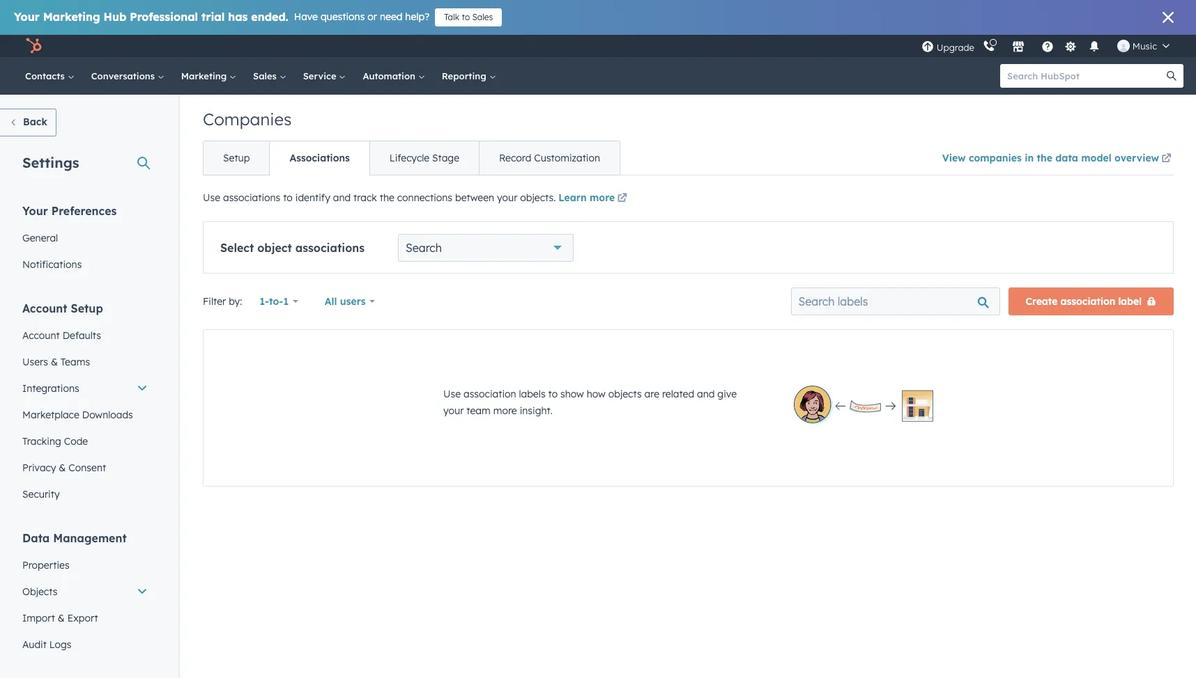 Task type: vqa. For each thing, say whether or not it's contained in the screenshot.
the Upgrade image
yes



Task type: locate. For each thing, give the bounding box(es) containing it.
companies
[[969, 152, 1022, 165]]

2 horizontal spatial to
[[548, 388, 558, 401]]

1 horizontal spatial association
[[1061, 296, 1116, 308]]

marketing left hub
[[43, 10, 100, 24]]

integrations
[[22, 383, 79, 395]]

1 vertical spatial your
[[22, 204, 48, 218]]

help image
[[1041, 41, 1054, 54]]

0 vertical spatial associations
[[223, 192, 280, 204]]

preferences
[[51, 204, 117, 218]]

objects button
[[14, 579, 156, 606]]

0 vertical spatial use
[[203, 192, 220, 204]]

related
[[662, 388, 694, 401]]

1 horizontal spatial marketing
[[181, 70, 229, 82]]

to-
[[269, 296, 283, 308]]

1 horizontal spatial the
[[1037, 152, 1052, 165]]

more right 'learn'
[[590, 192, 615, 204]]

your left team
[[443, 405, 464, 418]]

music button
[[1109, 35, 1178, 57]]

view companies in the data model overview link
[[942, 143, 1174, 175]]

1-to-1 button
[[251, 288, 307, 316]]

1 horizontal spatial sales
[[472, 12, 493, 22]]

record customization
[[499, 152, 600, 165]]

association left "label"
[[1061, 296, 1116, 308]]

& left the export on the bottom left
[[58, 613, 65, 625]]

1 vertical spatial &
[[59, 462, 66, 475]]

teams
[[61, 356, 90, 369]]

properties link
[[14, 553, 156, 579]]

contacts
[[25, 70, 67, 82]]

1 horizontal spatial to
[[462, 12, 470, 22]]

0 vertical spatial sales
[[472, 12, 493, 22]]

use inside use association labels to show how objects are related and give your team more insight.
[[443, 388, 461, 401]]

ended.
[[251, 10, 288, 24]]

associations
[[223, 192, 280, 204], [295, 241, 365, 255]]

the
[[1037, 152, 1052, 165], [380, 192, 394, 204]]

talk to sales
[[444, 12, 493, 22]]

your up general
[[22, 204, 48, 218]]

account
[[22, 302, 67, 316], [22, 330, 60, 342]]

1
[[283, 296, 289, 308]]

0 horizontal spatial setup
[[71, 302, 103, 316]]

code
[[64, 436, 88, 448]]

questions
[[321, 10, 365, 23]]

1 vertical spatial associations
[[295, 241, 365, 255]]

your up "hubspot" icon
[[14, 10, 40, 24]]

and left give
[[697, 388, 715, 401]]

sales link
[[245, 57, 295, 95]]

0 vertical spatial to
[[462, 12, 470, 22]]

& inside import & export link
[[58, 613, 65, 625]]

1 account from the top
[[22, 302, 67, 316]]

your preferences element
[[14, 204, 156, 278]]

0 horizontal spatial and
[[333, 192, 351, 204]]

2 vertical spatial to
[[548, 388, 558, 401]]

navigation containing setup
[[203, 141, 620, 176]]

logs
[[49, 639, 71, 652]]

0 vertical spatial association
[[1061, 296, 1116, 308]]

import & export
[[22, 613, 98, 625]]

team
[[467, 405, 491, 418]]

view
[[942, 152, 966, 165]]

tracking code
[[22, 436, 88, 448]]

label
[[1118, 296, 1142, 308]]

0 vertical spatial more
[[590, 192, 615, 204]]

learn more link
[[559, 191, 630, 208]]

link opens in a new window image
[[1162, 151, 1171, 168], [1162, 154, 1171, 165], [617, 191, 627, 208], [617, 194, 627, 204]]

1 vertical spatial and
[[697, 388, 715, 401]]

trial
[[202, 10, 225, 24]]

marketplace
[[22, 409, 79, 422]]

to inside use association labels to show how objects are related and give your team more insight.
[[548, 388, 558, 401]]

&
[[51, 356, 58, 369], [59, 462, 66, 475], [58, 613, 65, 625]]

0 horizontal spatial to
[[283, 192, 293, 204]]

general link
[[14, 225, 156, 252]]

security
[[22, 489, 60, 501]]

& inside users & teams link
[[51, 356, 58, 369]]

your left objects.
[[497, 192, 518, 204]]

1 horizontal spatial your
[[497, 192, 518, 204]]

marketing down trial
[[181, 70, 229, 82]]

lifecycle stage
[[389, 152, 459, 165]]

setup inside 'setup' link
[[223, 152, 250, 165]]

1 vertical spatial association
[[463, 388, 516, 401]]

the right in
[[1037, 152, 1052, 165]]

association inside use association labels to show how objects are related and give your team more insight.
[[463, 388, 516, 401]]

2 account from the top
[[22, 330, 60, 342]]

menu
[[920, 35, 1179, 57]]

to left show
[[548, 388, 558, 401]]

associations link
[[269, 142, 369, 175]]

0 horizontal spatial more
[[493, 405, 517, 418]]

0 vertical spatial account
[[22, 302, 67, 316]]

data management
[[22, 532, 127, 546]]

1 vertical spatial account
[[22, 330, 60, 342]]

how
[[587, 388, 606, 401]]

0 vertical spatial marketing
[[43, 10, 100, 24]]

between
[[455, 192, 494, 204]]

filter
[[203, 296, 226, 308]]

privacy
[[22, 462, 56, 475]]

users & teams link
[[14, 349, 156, 376]]

create association label button
[[1008, 288, 1174, 316]]

1 vertical spatial more
[[493, 405, 517, 418]]

0 horizontal spatial your
[[443, 405, 464, 418]]

filter by:
[[203, 296, 242, 308]]

to left identify
[[283, 192, 293, 204]]

upgrade image
[[921, 41, 934, 53]]

setup link
[[204, 142, 269, 175]]

1 vertical spatial sales
[[253, 70, 279, 82]]

back link
[[0, 109, 56, 137]]

properties
[[22, 560, 69, 572]]

1-to-1
[[260, 296, 289, 308]]

setup up account defaults link at left
[[71, 302, 103, 316]]

1 vertical spatial your
[[443, 405, 464, 418]]

identify
[[295, 192, 330, 204]]

link opens in a new window image inside learn more link
[[617, 194, 627, 204]]

1 horizontal spatial use
[[443, 388, 461, 401]]

companies
[[203, 109, 292, 130]]

associations down 'setup' link
[[223, 192, 280, 204]]

service link
[[295, 57, 354, 95]]

0 vertical spatial &
[[51, 356, 58, 369]]

navigation
[[203, 141, 620, 176]]

Search labels search field
[[791, 288, 1000, 316]]

the inside view companies in the data model overview link
[[1037, 152, 1052, 165]]

learn more
[[559, 192, 615, 204]]

by:
[[229, 296, 242, 308]]

0 horizontal spatial the
[[380, 192, 394, 204]]

1 vertical spatial use
[[443, 388, 461, 401]]

object
[[257, 241, 292, 255]]

associations down identify
[[295, 241, 365, 255]]

account up account defaults on the left of the page
[[22, 302, 67, 316]]

search button
[[398, 234, 574, 262]]

1 horizontal spatial and
[[697, 388, 715, 401]]

1 vertical spatial the
[[380, 192, 394, 204]]

0 horizontal spatial association
[[463, 388, 516, 401]]

& for export
[[58, 613, 65, 625]]

0 vertical spatial and
[[333, 192, 351, 204]]

and left track
[[333, 192, 351, 204]]

0 horizontal spatial use
[[203, 192, 220, 204]]

greg robinson image
[[1117, 40, 1130, 52]]

lifecycle
[[389, 152, 429, 165]]

2 vertical spatial &
[[58, 613, 65, 625]]

0 vertical spatial your
[[497, 192, 518, 204]]

import
[[22, 613, 55, 625]]

sales up companies at left
[[253, 70, 279, 82]]

0 vertical spatial the
[[1037, 152, 1052, 165]]

create association label
[[1026, 296, 1142, 308]]

to right talk
[[462, 12, 470, 22]]

your for your marketing hub professional trial has ended. have questions or need help?
[[14, 10, 40, 24]]

create
[[1026, 296, 1058, 308]]

menu containing music
[[920, 35, 1179, 57]]

sales right talk
[[472, 12, 493, 22]]

& inside "privacy & consent" link
[[59, 462, 66, 475]]

1 vertical spatial setup
[[71, 302, 103, 316]]

consent
[[69, 462, 106, 475]]

& right users
[[51, 356, 58, 369]]

hubspot image
[[25, 38, 42, 54]]

search button
[[1160, 64, 1184, 88]]

0 horizontal spatial marketing
[[43, 10, 100, 24]]

upgrade
[[937, 41, 974, 53]]

setup down companies at left
[[223, 152, 250, 165]]

automation link
[[354, 57, 433, 95]]

association up team
[[463, 388, 516, 401]]

0 horizontal spatial associations
[[223, 192, 280, 204]]

to inside button
[[462, 12, 470, 22]]

audit
[[22, 639, 47, 652]]

1 horizontal spatial setup
[[223, 152, 250, 165]]

account up users
[[22, 330, 60, 342]]

association for label
[[1061, 296, 1116, 308]]

talk
[[444, 12, 459, 22]]

tracking code link
[[14, 429, 156, 455]]

professional
[[130, 10, 198, 24]]

& right the privacy
[[59, 462, 66, 475]]

0 vertical spatial setup
[[223, 152, 250, 165]]

notifications link
[[14, 252, 156, 278]]

help button
[[1036, 35, 1059, 57]]

reporting
[[442, 70, 489, 82]]

association inside button
[[1061, 296, 1116, 308]]

model
[[1081, 152, 1112, 165]]

security link
[[14, 482, 156, 508]]

setup inside account setup element
[[71, 302, 103, 316]]

sales inside button
[[472, 12, 493, 22]]

0 vertical spatial your
[[14, 10, 40, 24]]

more right team
[[493, 405, 517, 418]]

the right track
[[380, 192, 394, 204]]



Task type: describe. For each thing, give the bounding box(es) containing it.
account defaults
[[22, 330, 101, 342]]

1-
[[260, 296, 269, 308]]

your inside use association labels to show how objects are related and give your team more insight.
[[443, 405, 464, 418]]

your preferences
[[22, 204, 117, 218]]

your marketing hub professional trial has ended. have questions or need help?
[[14, 10, 430, 24]]

marketplace downloads link
[[14, 402, 156, 429]]

insight.
[[520, 405, 553, 418]]

use for use associations to identify and track the connections between your objects.
[[203, 192, 220, 204]]

customization
[[534, 152, 600, 165]]

music
[[1133, 40, 1157, 52]]

and inside use association labels to show how objects are related and give your team more insight.
[[697, 388, 715, 401]]

hub
[[104, 10, 126, 24]]

objects
[[22, 586, 57, 599]]

audit logs
[[22, 639, 71, 652]]

use association labels to show how objects are related and give your team more insight.
[[443, 388, 737, 418]]

settings link
[[1062, 39, 1080, 53]]

data management element
[[14, 531, 156, 659]]

account defaults link
[[14, 323, 156, 349]]

privacy & consent link
[[14, 455, 156, 482]]

stage
[[432, 152, 459, 165]]

management
[[53, 532, 127, 546]]

all
[[325, 296, 337, 308]]

import & export link
[[14, 606, 156, 632]]

objects.
[[520, 192, 556, 204]]

account for account setup
[[22, 302, 67, 316]]

back
[[23, 116, 47, 128]]

data
[[22, 532, 50, 546]]

general
[[22, 232, 58, 245]]

your for your preferences
[[22, 204, 48, 218]]

audit logs link
[[14, 632, 156, 659]]

use associations to identify and track the connections between your objects.
[[203, 192, 559, 204]]

marketing link
[[173, 57, 245, 95]]

has
[[228, 10, 248, 24]]

account for account defaults
[[22, 330, 60, 342]]

hubspot link
[[17, 38, 52, 54]]

account setup element
[[14, 301, 156, 508]]

users
[[22, 356, 48, 369]]

1 horizontal spatial more
[[590, 192, 615, 204]]

talk to sales button
[[435, 8, 502, 26]]

& for consent
[[59, 462, 66, 475]]

need
[[380, 10, 403, 23]]

search image
[[1167, 71, 1177, 81]]

Search HubSpot search field
[[1000, 64, 1171, 88]]

view companies in the data model overview
[[942, 152, 1159, 165]]

learn
[[559, 192, 587, 204]]

labels
[[519, 388, 546, 401]]

association for labels
[[463, 388, 516, 401]]

users & teams
[[22, 356, 90, 369]]

help?
[[405, 10, 430, 23]]

users
[[340, 296, 366, 308]]

marketplaces image
[[1012, 41, 1025, 54]]

lifecycle stage link
[[369, 142, 479, 175]]

in
[[1025, 152, 1034, 165]]

notifications image
[[1088, 41, 1101, 54]]

search
[[406, 241, 442, 255]]

marketplaces button
[[1004, 35, 1033, 57]]

integrations button
[[14, 376, 156, 402]]

1 horizontal spatial associations
[[295, 241, 365, 255]]

calling icon image
[[983, 40, 995, 53]]

more inside use association labels to show how objects are related and give your team more insight.
[[493, 405, 517, 418]]

privacy & consent
[[22, 462, 106, 475]]

1 vertical spatial to
[[283, 192, 293, 204]]

select
[[220, 241, 254, 255]]

0 horizontal spatial sales
[[253, 70, 279, 82]]

select object associations
[[220, 241, 365, 255]]

notifications
[[22, 259, 82, 271]]

use for use association labels to show how objects are related and give your team more insight.
[[443, 388, 461, 401]]

all users button
[[316, 288, 384, 316]]

automation
[[363, 70, 418, 82]]

connections
[[397, 192, 452, 204]]

defaults
[[63, 330, 101, 342]]

overview
[[1115, 152, 1159, 165]]

& for teams
[[51, 356, 58, 369]]

settings image
[[1065, 41, 1077, 53]]

all users
[[325, 296, 366, 308]]

have
[[294, 10, 318, 23]]

close image
[[1163, 12, 1174, 23]]

calling icon button
[[977, 37, 1001, 55]]

contacts link
[[17, 57, 83, 95]]

downloads
[[82, 409, 133, 422]]

account setup
[[22, 302, 103, 316]]

1 vertical spatial marketing
[[181, 70, 229, 82]]

track
[[353, 192, 377, 204]]



